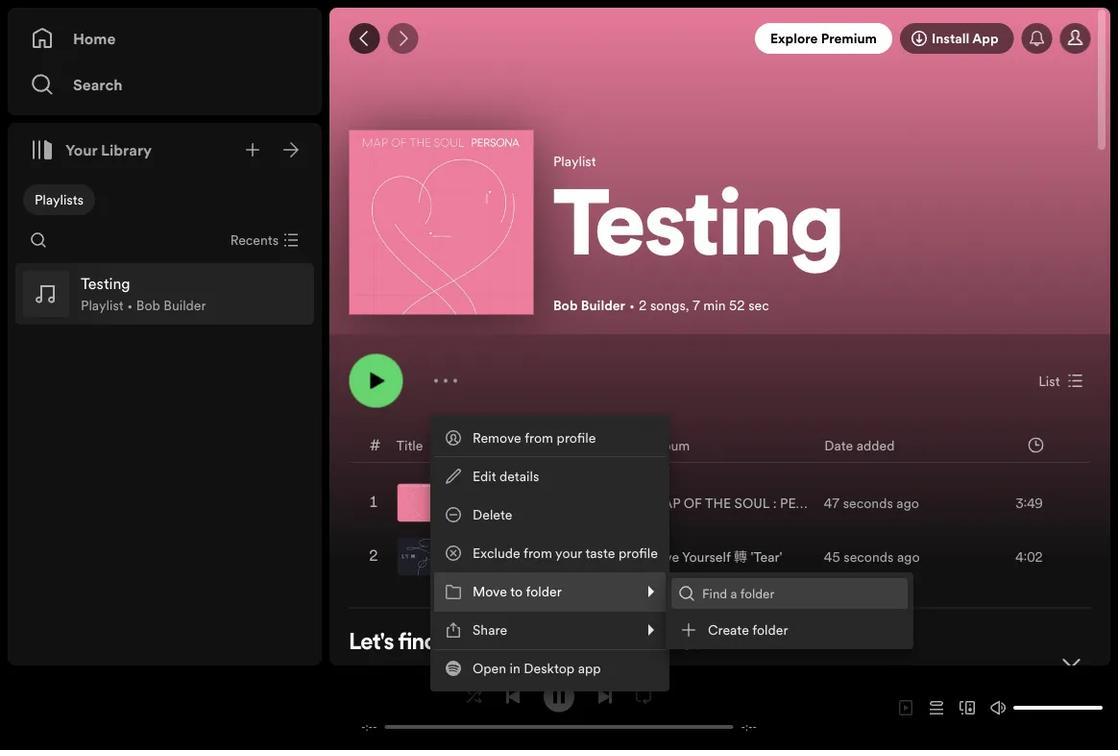 Task type: describe. For each thing, give the bounding box(es) containing it.
from for your
[[524, 544, 552, 562]]

install app link
[[900, 23, 1014, 54]]

love yourself 轉 'tear'
[[650, 548, 782, 566]]

52
[[729, 296, 745, 315]]

Recents, List view field
[[215, 225, 310, 256]]

added
[[857, 436, 895, 454]]

move to folder
[[473, 583, 562, 601]]

4 - from the left
[[753, 720, 757, 734]]

choose photo
[[392, 245, 490, 266]]

halsey link
[[482, 504, 523, 523]]

seconds for 47
[[843, 494, 893, 512]]

duration element
[[1028, 438, 1044, 453]]

fake
[[451, 537, 489, 558]]

builder inside list item
[[164, 296, 206, 315]]

open in desktop app button
[[434, 649, 665, 688]]

min
[[703, 296, 726, 315]]

create folder
[[708, 621, 788, 639]]

find
[[398, 632, 437, 655]]

duration image
[[1028, 438, 1044, 453]]

to
[[510, 583, 523, 601]]

cell inside testing grid
[[397, 477, 635, 529]]

search in your library image
[[31, 232, 46, 248]]

playlist • bob builder
[[81, 296, 206, 315]]

1 :- from the left
[[365, 720, 373, 734]]

explore premium button
[[755, 23, 892, 54]]

7
[[693, 296, 700, 315]]

list item inside main 'element'
[[15, 263, 314, 325]]

love yourself 轉 'tear' link
[[650, 547, 782, 567]]

47 seconds ago
[[824, 494, 919, 512]]

playlist for playlist
[[553, 152, 596, 170]]

1 - from the left
[[361, 720, 365, 734]]

# column header
[[370, 428, 381, 462]]

share button
[[434, 611, 665, 649]]

1 horizontal spatial ,
[[686, 296, 689, 315]]

recents
[[230, 231, 279, 249]]

bts link inside fake love cell
[[451, 558, 475, 576]]

1 horizontal spatial profile
[[619, 544, 658, 562]]

install
[[932, 29, 970, 48]]

Playlists checkbox
[[23, 184, 95, 215]]

menu containing remove from profile
[[430, 415, 913, 692]]

2
[[639, 296, 647, 315]]

remove from profile
[[473, 429, 596, 447]]

photo
[[450, 245, 490, 266]]

open in desktop app
[[473, 659, 601, 678]]

2 - from the left
[[373, 720, 377, 734]]

yourself
[[682, 548, 731, 566]]

choose
[[392, 245, 446, 266]]

love
[[650, 548, 679, 566]]

fake love cell
[[397, 531, 540, 583]]

something
[[442, 632, 546, 655]]

playlist
[[631, 632, 700, 655]]

player controls element
[[338, 682, 780, 734]]

fake love bts
[[451, 537, 532, 576]]

playlists
[[35, 191, 84, 209]]

轉
[[734, 548, 747, 566]]

3:49
[[1016, 494, 1043, 512]]

bts inside fake love bts
[[451, 558, 475, 576]]

1 -:-- from the left
[[361, 720, 377, 734]]

45
[[824, 547, 840, 566]]

Find a folder field
[[671, 578, 908, 609]]

for
[[551, 632, 579, 655]]

pause image
[[551, 689, 567, 705]]

share
[[473, 621, 507, 639]]

remove from profile button
[[434, 419, 665, 457]]

home link
[[31, 19, 299, 58]]

list
[[1039, 372, 1060, 390]]

2 :- from the left
[[745, 720, 753, 734]]

move
[[473, 583, 507, 601]]

delete button
[[434, 496, 665, 534]]

home
[[73, 28, 116, 49]]

edit details button
[[434, 457, 665, 496]]

close image
[[1060, 656, 1083, 679]]

volume high image
[[990, 700, 1006, 716]]

exclude from your taste profile button
[[434, 534, 665, 572]]

remove
[[473, 429, 521, 447]]

date
[[825, 436, 853, 454]]

4:02
[[1016, 547, 1043, 566]]

group inside main 'element'
[[15, 263, 314, 325]]

'tear'
[[751, 548, 782, 566]]

let's
[[349, 632, 394, 655]]

45 seconds ago
[[824, 547, 920, 566]]

create
[[708, 621, 749, 639]]

none search field inside menu
[[671, 578, 908, 609]]

folder inside dropdown button
[[526, 583, 562, 601]]

search
[[73, 74, 123, 95]]

taste
[[585, 544, 615, 562]]



Task type: locate. For each thing, give the bounding box(es) containing it.
go forward image
[[395, 31, 411, 46]]

premium
[[821, 29, 877, 48]]

open
[[473, 659, 506, 678]]

-
[[361, 720, 365, 734], [373, 720, 377, 734], [741, 720, 745, 734], [753, 720, 757, 734]]

move to folder button
[[434, 572, 665, 611]]

songs
[[650, 296, 686, 315]]

0 horizontal spatial :-
[[365, 720, 373, 734]]

ago up 45 seconds ago
[[896, 494, 919, 512]]

exclude from your taste profile
[[473, 544, 658, 562]]

from
[[525, 429, 553, 447], [524, 544, 552, 562]]

#
[[370, 435, 381, 456]]

halsey
[[482, 504, 523, 523]]

1 bob from the left
[[136, 296, 160, 315]]

None search field
[[23, 225, 54, 256]]

1 ago from the top
[[896, 494, 919, 512]]

1 bts from the top
[[451, 504, 475, 523]]

list item containing playlist
[[15, 263, 314, 325]]

edit details
[[473, 467, 539, 486]]

0 vertical spatial from
[[525, 429, 553, 447]]

1 vertical spatial your
[[582, 632, 626, 655]]

seconds right '47'
[[843, 494, 893, 512]]

0 vertical spatial bts
[[451, 504, 475, 523]]

exclude
[[473, 544, 520, 562]]

0 vertical spatial playlist
[[553, 152, 596, 170]]

title
[[396, 436, 423, 454]]

testing button
[[553, 178, 1091, 289]]

3:49 cell
[[968, 477, 1073, 529]]

group containing playlist
[[15, 263, 314, 325]]

your library
[[65, 139, 152, 160]]

1 vertical spatial bts link
[[451, 558, 475, 576]]

cell containing bts
[[397, 477, 635, 529]]

bob builder link
[[553, 296, 625, 315]]

your left taste
[[555, 544, 582, 562]]

bob builder
[[553, 296, 625, 315]]

connect to a device image
[[960, 700, 975, 716]]

from up edit details button
[[525, 429, 553, 447]]

1 bts link from the top
[[451, 504, 475, 523]]

0 horizontal spatial builder
[[164, 296, 206, 315]]

ago down 47 seconds ago
[[897, 547, 920, 566]]

,
[[686, 296, 689, 315], [475, 504, 479, 523]]

2 bob from the left
[[553, 296, 578, 315]]

1 vertical spatial profile
[[619, 544, 658, 562]]

love
[[493, 537, 532, 558]]

go back image
[[357, 31, 372, 46]]

ago
[[896, 494, 919, 512], [897, 547, 920, 566]]

edit
[[473, 467, 496, 486]]

# row
[[350, 428, 1090, 463]]

1 vertical spatial seconds
[[844, 547, 894, 566]]

0 vertical spatial ,
[[686, 296, 689, 315]]

disable repeat image
[[636, 689, 651, 705]]

builder
[[164, 296, 206, 315], [581, 296, 625, 315]]

testing image
[[349, 130, 534, 315]]

-:--
[[361, 720, 377, 734], [741, 720, 757, 734]]

date added
[[825, 436, 895, 454]]

None search field
[[671, 578, 908, 609]]

1 horizontal spatial bob
[[553, 296, 578, 315]]

1 horizontal spatial -:--
[[741, 720, 757, 734]]

playlist inside group
[[81, 296, 124, 315]]

from for profile
[[525, 429, 553, 447]]

app
[[972, 29, 999, 48]]

1 vertical spatial folder
[[752, 621, 788, 639]]

1 vertical spatial from
[[524, 544, 552, 562]]

1 horizontal spatial builder
[[581, 296, 625, 315]]

desktop
[[524, 659, 575, 678]]

, left halsey
[[475, 504, 479, 523]]

previous image
[[505, 689, 521, 705]]

profile up edit details button
[[557, 429, 596, 447]]

2 bts from the top
[[451, 558, 475, 576]]

•
[[127, 296, 133, 315]]

album
[[650, 436, 690, 454]]

0 vertical spatial bts link
[[451, 504, 475, 523]]

bob inside group
[[136, 296, 160, 315]]

none search field inside main 'element'
[[23, 225, 54, 256]]

0 vertical spatial your
[[555, 544, 582, 562]]

seconds
[[843, 494, 893, 512], [844, 547, 894, 566]]

in
[[510, 659, 520, 678]]

sec
[[748, 296, 769, 315]]

, inside 'cell'
[[475, 504, 479, 523]]

your up app
[[582, 632, 626, 655]]

your inside the exclude from your taste profile button
[[555, 544, 582, 562]]

1 horizontal spatial :-
[[745, 720, 753, 734]]

main element
[[8, 8, 322, 666]]

bob right •
[[136, 296, 160, 315]]

library
[[101, 139, 152, 160]]

from up move to folder dropdown button
[[524, 544, 552, 562]]

Disable repeat checkbox
[[628, 682, 659, 712]]

47
[[824, 494, 840, 512]]

2 ago from the top
[[897, 547, 920, 566]]

0 vertical spatial seconds
[[843, 494, 893, 512]]

your
[[65, 139, 97, 160]]

fake love link
[[451, 537, 532, 558]]

0 vertical spatial profile
[[557, 429, 596, 447]]

next image
[[597, 689, 613, 705]]

1 vertical spatial ago
[[897, 547, 920, 566]]

bts link
[[451, 504, 475, 523], [451, 558, 475, 576]]

0 vertical spatial folder
[[526, 583, 562, 601]]

ago for 47 seconds ago
[[896, 494, 919, 512]]

1 vertical spatial playlist
[[81, 296, 124, 315]]

2 songs , 7 min 52 sec
[[639, 296, 769, 315]]

0 horizontal spatial folder
[[526, 583, 562, 601]]

4:02 cell
[[968, 531, 1073, 583]]

2 builder from the left
[[581, 296, 625, 315]]

profile
[[557, 429, 596, 447], [619, 544, 658, 562]]

profile right taste
[[619, 544, 658, 562]]

, left 7
[[686, 296, 689, 315]]

List button
[[1031, 365, 1091, 396]]

bob left the 2
[[553, 296, 578, 315]]

what's new image
[[1029, 31, 1045, 46]]

group
[[15, 263, 314, 325]]

bob
[[136, 296, 160, 315], [553, 296, 578, 315]]

1 horizontal spatial folder
[[752, 621, 788, 639]]

details
[[499, 467, 539, 486]]

2 bts link from the top
[[451, 558, 475, 576]]

cell
[[397, 477, 635, 529]]

playlist
[[553, 152, 596, 170], [81, 296, 124, 315]]

folder down find a folder 'field'
[[752, 621, 788, 639]]

enable shuffle image
[[467, 689, 482, 705]]

explore premium
[[770, 29, 877, 48]]

delete
[[473, 506, 512, 524]]

install app
[[932, 29, 999, 48]]

2 -:-- from the left
[[741, 720, 757, 734]]

your
[[555, 544, 582, 562], [582, 632, 626, 655]]

0 horizontal spatial ,
[[475, 504, 479, 523]]

0 vertical spatial ago
[[896, 494, 919, 512]]

builder left the 2
[[581, 296, 625, 315]]

1 builder from the left
[[164, 296, 206, 315]]

top bar and user menu element
[[329, 8, 1110, 69]]

choose photo button
[[349, 130, 534, 315]]

app
[[578, 659, 601, 678]]

3 - from the left
[[741, 720, 745, 734]]

folder inside button
[[752, 621, 788, 639]]

bts
[[451, 504, 475, 523], [451, 558, 475, 576]]

1 horizontal spatial playlist
[[553, 152, 596, 170]]

list item
[[15, 263, 314, 325]]

let's find something for your playlist
[[349, 632, 700, 655]]

folder right to
[[526, 583, 562, 601]]

builder right •
[[164, 296, 206, 315]]

0 horizontal spatial -:--
[[361, 720, 377, 734]]

0 horizontal spatial playlist
[[81, 296, 124, 315]]

0 horizontal spatial bob
[[136, 296, 160, 315]]

testing
[[553, 185, 844, 278]]

search link
[[31, 65, 299, 104]]

playlist for playlist • bob builder
[[81, 296, 124, 315]]

seconds right 45
[[844, 547, 894, 566]]

0 horizontal spatial profile
[[557, 429, 596, 447]]

:-
[[365, 720, 373, 734], [745, 720, 753, 734]]

1 vertical spatial ,
[[475, 504, 479, 523]]

seconds for 45
[[844, 547, 894, 566]]

explore
[[770, 29, 818, 48]]

1 vertical spatial bts
[[451, 558, 475, 576]]

create folder button
[[670, 611, 910, 649]]

your library button
[[23, 131, 160, 169]]

testing grid
[[330, 427, 1109, 584]]

ago for 45 seconds ago
[[897, 547, 920, 566]]

menu
[[430, 415, 913, 692]]

bts , halsey
[[451, 504, 523, 523]]



Task type: vqa. For each thing, say whether or not it's contained in the screenshot.
1st SHOW from the bottom of the page
no



